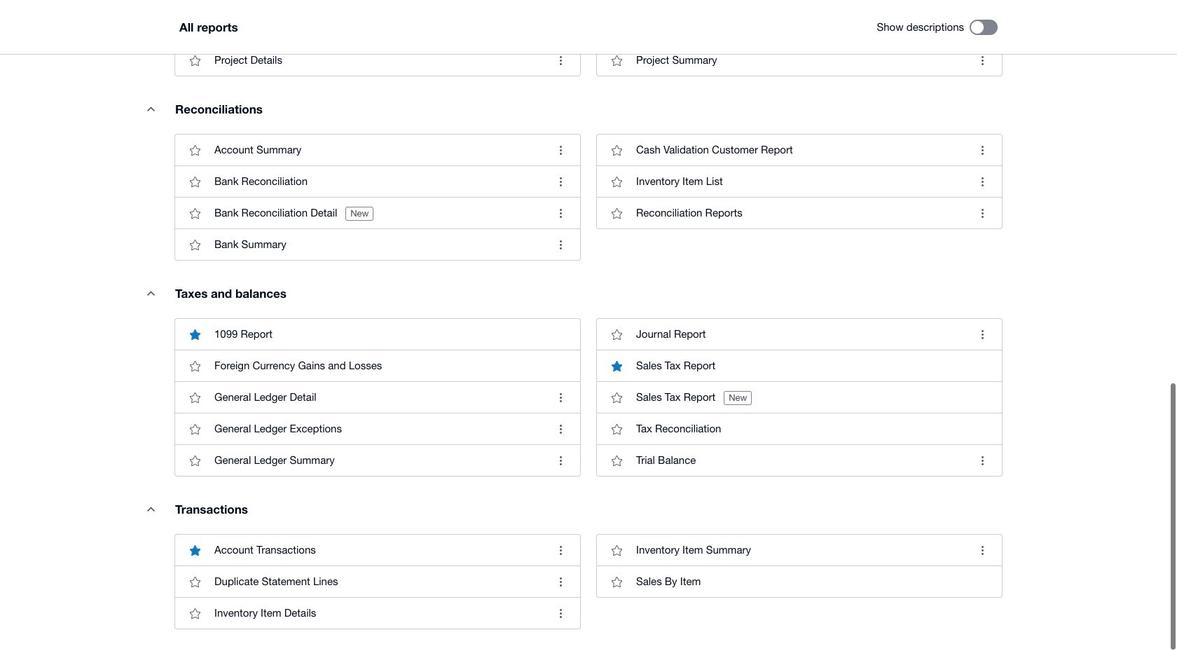 Task type: describe. For each thing, give the bounding box(es) containing it.
2 more options image from the top
[[547, 536, 575, 564]]

remove favorite image
[[603, 352, 631, 380]]

2 remove favorite image from the top
[[181, 536, 209, 564]]



Task type: locate. For each thing, give the bounding box(es) containing it.
remove favorite image
[[181, 320, 209, 349], [181, 536, 209, 564]]

1 remove favorite image from the top
[[181, 320, 209, 349]]

1 more options image from the top
[[547, 384, 575, 412]]

1 vertical spatial expand report group image
[[137, 279, 165, 307]]

more options image
[[547, 46, 575, 74], [969, 46, 997, 74], [547, 136, 575, 164], [969, 136, 997, 164], [547, 168, 575, 196], [547, 199, 575, 227], [547, 231, 575, 259], [547, 415, 575, 443], [547, 447, 575, 475]]

3 more options image from the top
[[547, 568, 575, 596]]

0 vertical spatial remove favorite image
[[181, 320, 209, 349]]

3 expand report group image from the top
[[137, 495, 165, 523]]

4 more options image from the top
[[547, 599, 575, 628]]

expand report group image for first remove favorite icon from the bottom
[[137, 495, 165, 523]]

0 vertical spatial expand report group image
[[137, 95, 165, 123]]

2 vertical spatial expand report group image
[[137, 495, 165, 523]]

more options image
[[547, 384, 575, 412], [547, 536, 575, 564], [547, 568, 575, 596], [547, 599, 575, 628]]

1 vertical spatial remove favorite image
[[181, 536, 209, 564]]

expand report group image for 2nd remove favorite icon from the bottom of the page
[[137, 279, 165, 307]]

favorite image
[[181, 46, 209, 74], [603, 46, 631, 74], [181, 136, 209, 164], [603, 168, 631, 196], [603, 199, 631, 227], [181, 231, 209, 259], [603, 320, 631, 349], [603, 384, 631, 412], [181, 415, 209, 443], [603, 415, 631, 443], [181, 447, 209, 475], [603, 447, 631, 475], [603, 536, 631, 564], [181, 568, 209, 596], [603, 568, 631, 596], [181, 599, 209, 628]]

2 expand report group image from the top
[[137, 279, 165, 307]]

favorite image
[[603, 136, 631, 164], [181, 168, 209, 196], [181, 199, 209, 227], [181, 352, 209, 380], [181, 384, 209, 412]]

expand report group image
[[137, 95, 165, 123], [137, 279, 165, 307], [137, 495, 165, 523]]

1 expand report group image from the top
[[137, 95, 165, 123]]



Task type: vqa. For each thing, say whether or not it's contained in the screenshot.
2nd Expand report group image from the top
yes



